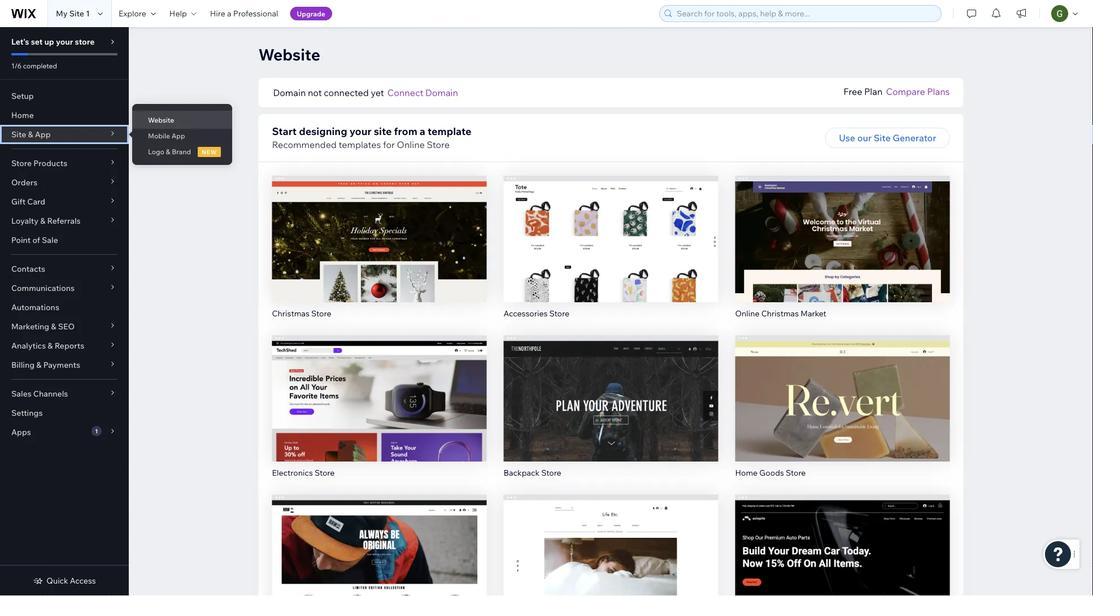 Task type: describe. For each thing, give the bounding box(es) containing it.
a inside start designing your site from a template recommended templates for online store
[[420, 125, 426, 137]]

online inside start designing your site from a template recommended templates for online store
[[397, 139, 425, 150]]

Search for tools, apps, help & more... field
[[674, 6, 938, 21]]

billing
[[11, 360, 35, 370]]

sales channels button
[[0, 384, 129, 403]]

sale
[[42, 235, 58, 245]]

1 domain from the left
[[273, 87, 306, 98]]

automations link
[[0, 298, 129, 317]]

quick access
[[47, 576, 96, 586]]

communications button
[[0, 279, 129, 298]]

billing & payments
[[11, 360, 80, 370]]

online christmas market
[[735, 308, 827, 318]]

quick access button
[[33, 576, 96, 586]]

automations
[[11, 302, 59, 312]]

seo
[[58, 322, 75, 331]]

mobile app link
[[132, 126, 232, 145]]

1 horizontal spatial site
[[69, 8, 84, 18]]

store
[[75, 37, 95, 47]]

reports
[[55, 341, 84, 351]]

free
[[844, 86, 863, 97]]

& for site
[[28, 129, 33, 139]]

analytics
[[11, 341, 46, 351]]

site
[[374, 125, 392, 137]]

site inside dropdown button
[[11, 129, 26, 139]]

point of sale
[[11, 235, 58, 245]]

home for home
[[11, 110, 34, 120]]

upgrade button
[[290, 7, 332, 20]]

products
[[33, 158, 67, 168]]

free plan compare plans
[[844, 86, 950, 97]]

1 horizontal spatial online
[[735, 308, 760, 318]]

start
[[272, 125, 297, 137]]

plans
[[927, 86, 950, 97]]

orders
[[11, 177, 37, 187]]

store inside start designing your site from a template recommended templates for online store
[[427, 139, 450, 150]]

1/6 completed
[[11, 61, 57, 70]]

logo
[[148, 147, 164, 156]]

loyalty & referrals
[[11, 216, 81, 226]]

use
[[839, 132, 856, 144]]

edit button for backpack store
[[587, 379, 635, 400]]

marketing
[[11, 322, 49, 331]]

& for analytics
[[48, 341, 53, 351]]

help button
[[163, 0, 203, 27]]

app inside site & app dropdown button
[[35, 129, 51, 139]]

completed
[[23, 61, 57, 70]]

mobile app
[[148, 131, 185, 140]]

accessories store
[[504, 308, 570, 318]]

electronics store
[[272, 468, 335, 477]]

your inside start designing your site from a template recommended templates for online store
[[350, 125, 372, 137]]

not
[[308, 87, 322, 98]]

recommended
[[272, 139, 337, 150]]

point
[[11, 235, 31, 245]]

& for marketing
[[51, 322, 56, 331]]

point of sale link
[[0, 231, 129, 250]]

store products
[[11, 158, 67, 168]]

hire a professional
[[210, 8, 278, 18]]

my site 1
[[56, 8, 90, 18]]

gift
[[11, 197, 26, 207]]

app inside mobile app "link"
[[172, 131, 185, 140]]

edit button for christmas store
[[356, 220, 403, 240]]

professional
[[233, 8, 278, 18]]

access
[[70, 576, 96, 586]]

& for logo
[[166, 147, 170, 156]]

payments
[[43, 360, 80, 370]]

mobile
[[148, 131, 170, 140]]

site inside button
[[874, 132, 891, 144]]

connect domain button
[[387, 86, 458, 99]]

marketing & seo button
[[0, 317, 129, 336]]

electronics
[[272, 468, 313, 477]]

& for billing
[[36, 360, 42, 370]]

for
[[383, 139, 395, 150]]

orders button
[[0, 173, 129, 192]]

apps
[[11, 427, 31, 437]]

start designing your site from a template recommended templates for online store
[[272, 125, 472, 150]]

up
[[44, 37, 54, 47]]

home link
[[0, 106, 129, 125]]

hire
[[210, 8, 225, 18]]

christmas store
[[272, 308, 331, 318]]

our
[[858, 132, 872, 144]]

your inside sidebar element
[[56, 37, 73, 47]]

1 christmas from the left
[[272, 308, 310, 318]]

let's set up your store
[[11, 37, 95, 47]]

logo & brand
[[148, 147, 191, 156]]

contacts button
[[0, 259, 129, 279]]



Task type: vqa. For each thing, say whether or not it's contained in the screenshot.
Mobile App
yes



Task type: locate. For each thing, give the bounding box(es) containing it.
website up the mobile in the left top of the page
[[148, 116, 174, 124]]

backpack store
[[504, 468, 562, 477]]

site right the my
[[69, 8, 84, 18]]

sales channels
[[11, 389, 68, 399]]

hire a professional link
[[203, 0, 285, 27]]

0 horizontal spatial 1
[[86, 8, 90, 18]]

0 horizontal spatial a
[[227, 8, 231, 18]]

1
[[86, 8, 90, 18], [95, 427, 98, 435]]

template
[[428, 125, 472, 137]]

1 horizontal spatial your
[[350, 125, 372, 137]]

card
[[27, 197, 45, 207]]

app down home link
[[35, 129, 51, 139]]

edit
[[371, 224, 388, 236], [603, 224, 620, 236], [834, 224, 851, 236], [371, 384, 388, 395], [603, 384, 620, 395], [834, 384, 851, 395], [371, 543, 388, 555], [603, 543, 620, 555], [834, 543, 851, 555]]

home goods store
[[735, 468, 806, 477]]

& left reports
[[48, 341, 53, 351]]

1 vertical spatial 1
[[95, 427, 98, 435]]

1 horizontal spatial website
[[259, 44, 320, 64]]

sales
[[11, 389, 31, 399]]

channels
[[33, 389, 68, 399]]

connect
[[387, 87, 424, 98]]

0 horizontal spatial your
[[56, 37, 73, 47]]

site right our at the right top of page
[[874, 132, 891, 144]]

website
[[259, 44, 320, 64], [148, 116, 174, 124]]

home down setup
[[11, 110, 34, 120]]

edit button for online christmas market
[[819, 220, 867, 240]]

home left the goods
[[735, 468, 758, 477]]

home
[[11, 110, 34, 120], [735, 468, 758, 477]]

& left seo
[[51, 322, 56, 331]]

gift card button
[[0, 192, 129, 211]]

domain not connected yet connect domain
[[273, 87, 458, 98]]

0 vertical spatial online
[[397, 139, 425, 150]]

let's
[[11, 37, 29, 47]]

0 vertical spatial 1
[[86, 8, 90, 18]]

& for loyalty
[[40, 216, 45, 226]]

1 horizontal spatial home
[[735, 468, 758, 477]]

0 horizontal spatial online
[[397, 139, 425, 150]]

setup link
[[0, 86, 129, 106]]

2 christmas from the left
[[762, 308, 799, 318]]

set
[[31, 37, 43, 47]]

1 down 'settings' "link" on the bottom left of the page
[[95, 427, 98, 435]]

1 right the my
[[86, 8, 90, 18]]

site
[[69, 8, 84, 18], [11, 129, 26, 139], [874, 132, 891, 144]]

0 vertical spatial a
[[227, 8, 231, 18]]

templates
[[339, 139, 381, 150]]

yet
[[371, 87, 384, 98]]

backpack
[[504, 468, 540, 477]]

site up store products
[[11, 129, 26, 139]]

1 vertical spatial home
[[735, 468, 758, 477]]

explore
[[119, 8, 146, 18]]

0 vertical spatial home
[[11, 110, 34, 120]]

quick
[[47, 576, 68, 586]]

edit button
[[356, 220, 403, 240], [587, 220, 635, 240], [819, 220, 867, 240], [356, 379, 403, 400], [587, 379, 635, 400], [819, 379, 867, 400], [356, 539, 403, 559], [587, 539, 635, 559], [819, 539, 867, 559]]

store
[[427, 139, 450, 150], [11, 158, 32, 168], [311, 308, 331, 318], [550, 308, 570, 318], [315, 468, 335, 477], [541, 468, 562, 477], [786, 468, 806, 477]]

store inside store products popup button
[[11, 158, 32, 168]]

& right billing
[[36, 360, 42, 370]]

1 horizontal spatial a
[[420, 125, 426, 137]]

0 vertical spatial website
[[259, 44, 320, 64]]

1 inside sidebar element
[[95, 427, 98, 435]]

1 horizontal spatial app
[[172, 131, 185, 140]]

store products button
[[0, 154, 129, 173]]

from
[[394, 125, 417, 137]]

analytics & reports button
[[0, 336, 129, 355]]

0 horizontal spatial home
[[11, 110, 34, 120]]

upgrade
[[297, 9, 325, 18]]

your right up
[[56, 37, 73, 47]]

edit button for home goods store
[[819, 379, 867, 400]]

home for home goods store
[[735, 468, 758, 477]]

domain right connect on the left
[[426, 87, 458, 98]]

edit button for electronics store
[[356, 379, 403, 400]]

view
[[369, 248, 390, 259], [832, 248, 853, 259], [369, 407, 390, 419], [601, 407, 622, 419], [832, 407, 853, 419], [369, 567, 390, 578], [601, 567, 622, 578], [832, 567, 853, 578]]

loyalty & referrals button
[[0, 211, 129, 231]]

& up store products
[[28, 129, 33, 139]]

communications
[[11, 283, 75, 293]]

your up templates
[[350, 125, 372, 137]]

contacts
[[11, 264, 45, 274]]

brand
[[172, 147, 191, 156]]

1 vertical spatial your
[[350, 125, 372, 137]]

marketing & seo
[[11, 322, 75, 331]]

&
[[28, 129, 33, 139], [166, 147, 170, 156], [40, 216, 45, 226], [51, 322, 56, 331], [48, 341, 53, 351], [36, 360, 42, 370]]

home inside sidebar element
[[11, 110, 34, 120]]

0 horizontal spatial website
[[148, 116, 174, 124]]

0 vertical spatial your
[[56, 37, 73, 47]]

0 horizontal spatial domain
[[273, 87, 306, 98]]

1 horizontal spatial christmas
[[762, 308, 799, 318]]

app up brand
[[172, 131, 185, 140]]

view button
[[355, 243, 404, 264], [819, 243, 867, 264], [355, 403, 404, 423], [587, 403, 635, 423], [819, 403, 867, 423], [355, 562, 404, 583], [587, 562, 635, 583], [819, 562, 867, 583]]

gift card
[[11, 197, 45, 207]]

new
[[202, 148, 217, 155]]

market
[[801, 308, 827, 318]]

of
[[32, 235, 40, 245]]

settings
[[11, 408, 43, 418]]

online
[[397, 139, 425, 150], [735, 308, 760, 318]]

connected
[[324, 87, 369, 98]]

app
[[35, 129, 51, 139], [172, 131, 185, 140]]

referrals
[[47, 216, 81, 226]]

a right hire
[[227, 8, 231, 18]]

1 vertical spatial a
[[420, 125, 426, 137]]

1 horizontal spatial 1
[[95, 427, 98, 435]]

compare plans button
[[886, 85, 950, 98]]

website link
[[132, 110, 232, 129]]

1 vertical spatial online
[[735, 308, 760, 318]]

plan
[[865, 86, 883, 97]]

2 domain from the left
[[426, 87, 458, 98]]

& right loyalty at the top of the page
[[40, 216, 45, 226]]

designing
[[299, 125, 347, 137]]

edit button for accessories store
[[587, 220, 635, 240]]

site & app button
[[0, 125, 129, 144]]

domain
[[273, 87, 306, 98], [426, 87, 458, 98]]

1 vertical spatial website
[[148, 116, 174, 124]]

compare
[[886, 86, 925, 97]]

0 horizontal spatial site
[[11, 129, 26, 139]]

& right logo
[[166, 147, 170, 156]]

a right from
[[420, 125, 426, 137]]

use our site generator
[[839, 132, 937, 144]]

domain left not
[[273, 87, 306, 98]]

1/6
[[11, 61, 22, 70]]

my
[[56, 8, 68, 18]]

1 horizontal spatial domain
[[426, 87, 458, 98]]

settings link
[[0, 403, 129, 423]]

use our site generator button
[[826, 128, 950, 148]]

2 horizontal spatial site
[[874, 132, 891, 144]]

website up not
[[259, 44, 320, 64]]

accessories
[[504, 308, 548, 318]]

sidebar element
[[0, 27, 129, 596]]

0 horizontal spatial app
[[35, 129, 51, 139]]

0 horizontal spatial christmas
[[272, 308, 310, 318]]

your
[[56, 37, 73, 47], [350, 125, 372, 137]]



